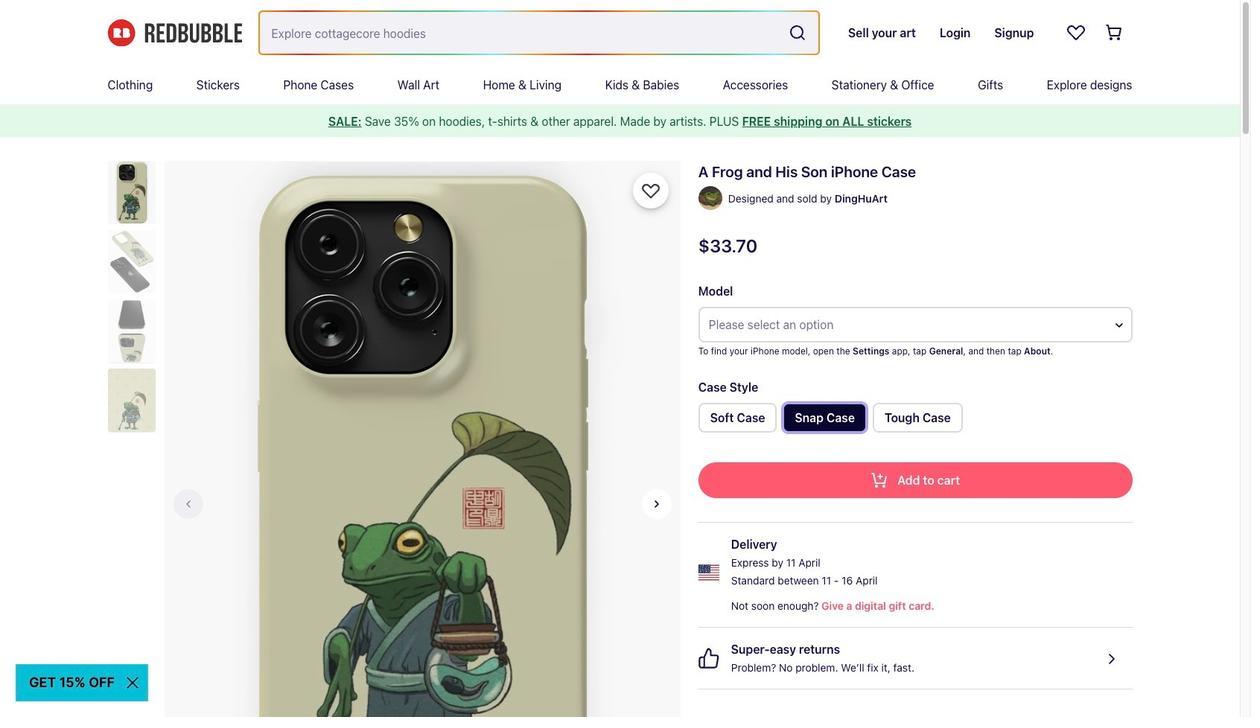 Task type: vqa. For each thing, say whether or not it's contained in the screenshot.
Menu Bar
yes



Task type: locate. For each thing, give the bounding box(es) containing it.
10 menu item from the left
[[1048, 66, 1133, 104]]

none radio inside case style option group
[[873, 403, 963, 433]]

menu bar
[[108, 66, 1133, 104]]

1 menu item from the left
[[108, 66, 153, 104]]

menu item
[[108, 66, 153, 104], [197, 66, 240, 104], [283, 66, 354, 104], [398, 66, 440, 104], [483, 66, 562, 104], [606, 66, 680, 104], [723, 66, 789, 104], [832, 66, 935, 104], [979, 66, 1004, 104], [1048, 66, 1133, 104]]

None radio
[[699, 403, 778, 433], [784, 403, 867, 433], [699, 403, 778, 433], [784, 403, 867, 433]]

Search term search field
[[260, 12, 783, 54]]

6 menu item from the left
[[606, 66, 680, 104]]

None field
[[260, 12, 819, 54]]

4 menu item from the left
[[398, 66, 440, 104]]

case style option group
[[699, 403, 1133, 439]]

None radio
[[873, 403, 963, 433]]



Task type: describe. For each thing, give the bounding box(es) containing it.
5 menu item from the left
[[483, 66, 562, 104]]

9 menu item from the left
[[979, 66, 1004, 104]]

8 menu item from the left
[[832, 66, 935, 104]]

7 menu item from the left
[[723, 66, 789, 104]]

3 menu item from the left
[[283, 66, 354, 104]]

flag of us image
[[699, 562, 720, 583]]

2 menu item from the left
[[197, 66, 240, 104]]



